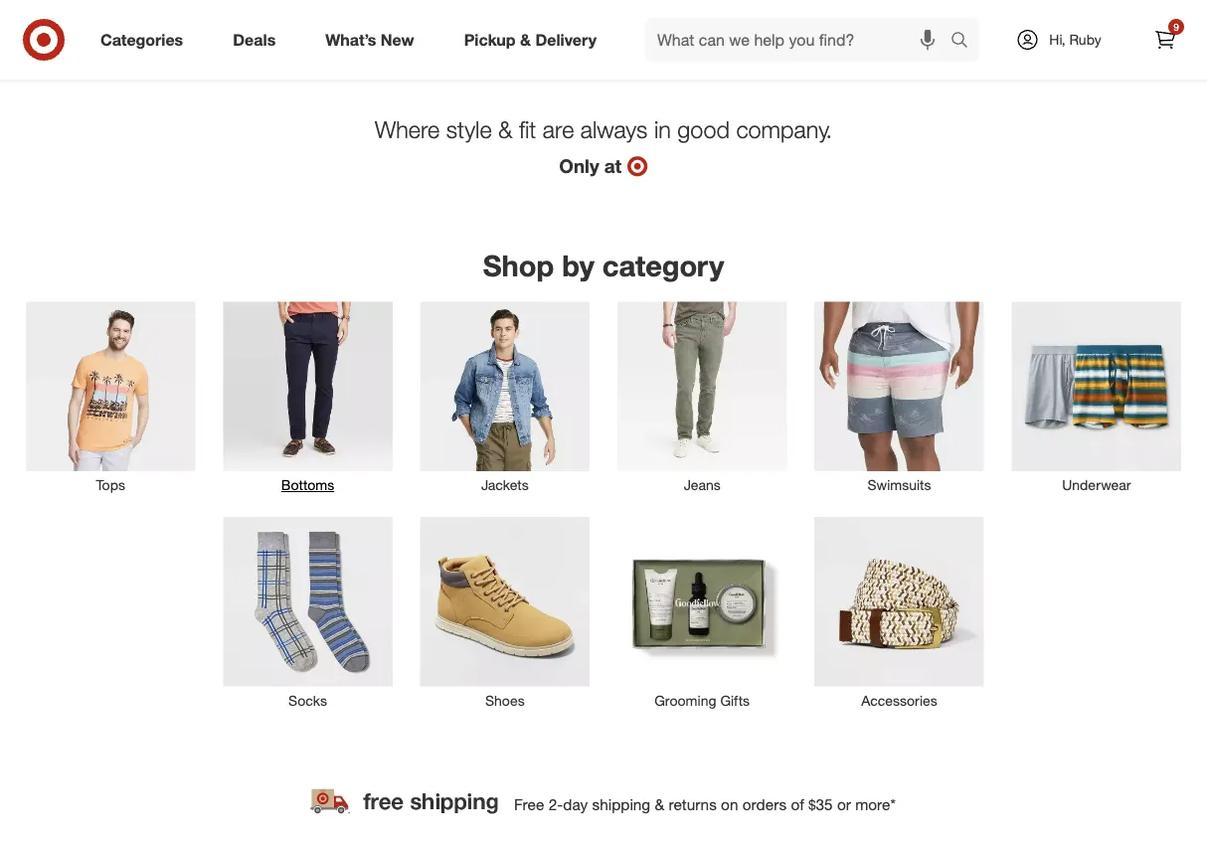 Task type: describe. For each thing, give the bounding box(es) containing it.
deals
[[233, 30, 276, 49]]

jackets link
[[407, 298, 604, 496]]

returns
[[669, 795, 717, 814]]

gifts
[[721, 692, 750, 709]]

◎
[[627, 155, 648, 178]]

0 vertical spatial &
[[520, 30, 531, 49]]

good
[[678, 115, 730, 144]]

grooming gifts
[[655, 692, 750, 709]]

What can we help you find? suggestions appear below search field
[[646, 18, 956, 62]]

style
[[446, 115, 492, 144]]

always
[[581, 115, 648, 144]]

what's new
[[326, 30, 414, 49]]

hi,
[[1050, 31, 1066, 48]]

search button
[[942, 18, 990, 66]]

deals link
[[216, 18, 301, 62]]

$35
[[809, 795, 833, 814]]

hi, ruby
[[1050, 31, 1102, 48]]

are
[[543, 115, 574, 144]]

bottoms link
[[209, 298, 407, 496]]

tops link
[[12, 298, 209, 496]]

free
[[514, 795, 545, 814]]

more*
[[856, 795, 896, 814]]

grooming gifts link
[[604, 513, 801, 711]]

underwear
[[1063, 477, 1132, 494]]

socks link
[[209, 513, 407, 711]]

grooming
[[655, 692, 717, 709]]

only
[[559, 155, 599, 178]]

underwear link
[[998, 298, 1196, 496]]

jeans link
[[604, 298, 801, 496]]

search
[[942, 32, 990, 51]]

shipping
[[592, 795, 651, 814]]

shoes link
[[407, 513, 604, 711]]

category
[[603, 248, 724, 283]]

shop
[[483, 248, 554, 283]]

on
[[721, 795, 739, 814]]

of
[[791, 795, 804, 814]]

0 horizontal spatial &
[[498, 115, 513, 144]]

what's
[[326, 30, 376, 49]]

9 link
[[1144, 18, 1188, 62]]

9
[[1174, 20, 1180, 33]]

what's new link
[[309, 18, 439, 62]]



Task type: locate. For each thing, give the bounding box(es) containing it.
free 2-day shipping & returns on orders of $35 or more*
[[514, 795, 896, 814]]

where
[[375, 115, 440, 144]]

accessories
[[862, 692, 938, 709]]

ruby
[[1070, 31, 1102, 48]]

& left returns
[[655, 795, 665, 814]]

1 vertical spatial &
[[498, 115, 513, 144]]

pickup & delivery link
[[447, 18, 622, 62]]

by
[[562, 248, 595, 283]]

accessories link
[[801, 513, 998, 711]]

only at ◎
[[559, 155, 648, 178]]

orders
[[743, 795, 787, 814]]

2 horizontal spatial &
[[655, 795, 665, 814]]

& left fit
[[498, 115, 513, 144]]

in
[[654, 115, 671, 144]]

socks
[[289, 692, 327, 709]]

free shipping image
[[7, 735, 1201, 847]]

bottoms
[[281, 477, 334, 494]]

jeans
[[684, 477, 721, 494]]

swimsuits link
[[801, 298, 998, 496]]

day
[[563, 795, 588, 814]]

shop by category
[[483, 248, 724, 283]]

shoes
[[485, 692, 525, 709]]

delivery
[[536, 30, 597, 49]]

& right pickup
[[520, 30, 531, 49]]

fit
[[519, 115, 536, 144]]

pickup
[[464, 30, 516, 49]]

tops
[[96, 477, 125, 494]]

categories link
[[84, 18, 208, 62]]

new
[[381, 30, 414, 49]]

1 horizontal spatial &
[[520, 30, 531, 49]]

company.
[[737, 115, 833, 144]]

2 vertical spatial &
[[655, 795, 665, 814]]

swimsuits
[[868, 477, 932, 494]]

goodfellow & co. image
[[7, 0, 1201, 66]]

where style & fit are always in good company.
[[375, 115, 833, 144]]

free 2-day shipping & returns on orders of $35 or more* link
[[7, 735, 1208, 847]]

categories
[[100, 30, 183, 49]]

at
[[605, 155, 622, 178]]

2-
[[549, 795, 563, 814]]

or
[[838, 795, 851, 814]]

pickup & delivery
[[464, 30, 597, 49]]

jackets
[[481, 477, 529, 494]]

&
[[520, 30, 531, 49], [498, 115, 513, 144], [655, 795, 665, 814]]



Task type: vqa. For each thing, say whether or not it's contained in the screenshot.
$66.00
no



